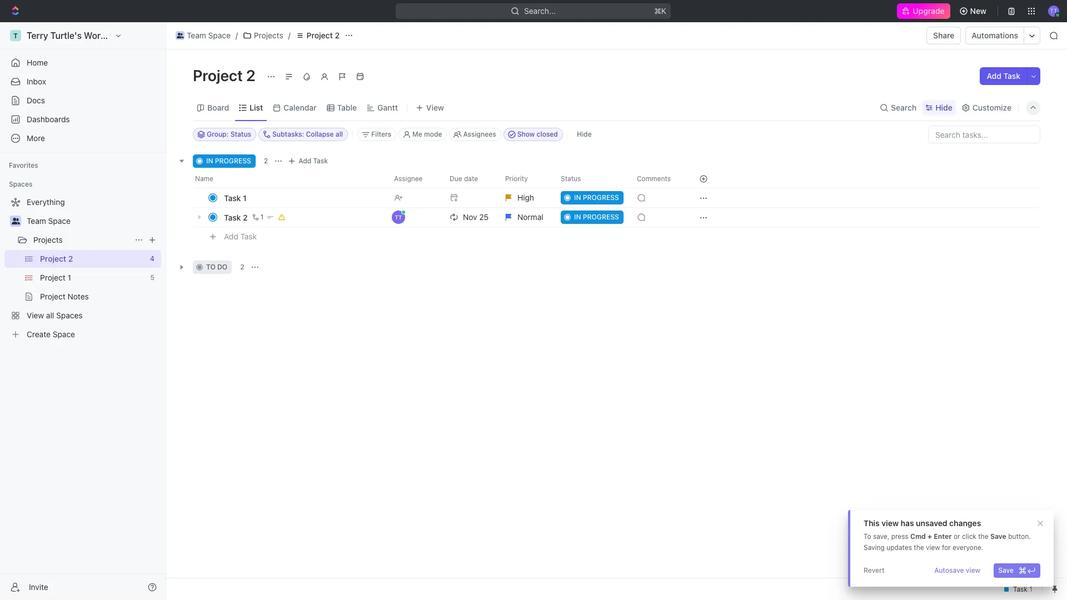 Task type: describe. For each thing, give the bounding box(es) containing it.
upgrade
[[913, 6, 945, 16]]

spaces inside tree
[[56, 311, 83, 320]]

view for autosave
[[966, 566, 980, 575]]

task down 1 button
[[240, 232, 257, 241]]

invite
[[29, 582, 48, 592]]

revert button
[[859, 564, 889, 578]]

due date button
[[443, 170, 499, 188]]

team space inside tree
[[27, 216, 71, 226]]

0 vertical spatial add task
[[987, 71, 1020, 81]]

0 vertical spatial status
[[230, 130, 251, 138]]

has
[[901, 519, 914, 528]]

0 vertical spatial projects link
[[240, 29, 286, 42]]

0 horizontal spatial add task button
[[219, 230, 261, 243]]

1 horizontal spatial project 2 link
[[293, 29, 342, 42]]

tree inside sidebar navigation
[[4, 193, 161, 343]]

0 horizontal spatial tt
[[395, 214, 402, 221]]

everyone.
[[953, 544, 983, 552]]

1 vertical spatial view
[[926, 544, 940, 552]]

enter
[[934, 532, 952, 541]]

table
[[337, 103, 357, 112]]

1 for task 1
[[243, 193, 247, 203]]

more button
[[4, 129, 161, 147]]

normal button
[[499, 207, 554, 227]]

to
[[206, 263, 215, 271]]

new button
[[955, 2, 993, 20]]

cmd
[[910, 532, 926, 541]]

autosave view button
[[930, 564, 985, 578]]

0 horizontal spatial add
[[224, 232, 238, 241]]

1 vertical spatial add task
[[299, 157, 328, 165]]

⌘k
[[655, 6, 667, 16]]

calendar link
[[281, 100, 317, 115]]

hide button
[[922, 100, 956, 115]]

1 horizontal spatial tt button
[[1045, 2, 1063, 20]]

projects inside tree
[[33, 235, 63, 245]]

project notes link
[[40, 288, 159, 306]]

more
[[27, 133, 45, 143]]

everything
[[27, 197, 65, 207]]

autosave
[[934, 566, 964, 575]]

project for leftmost project 2 link
[[40, 254, 66, 263]]

docs
[[27, 96, 45, 105]]

search
[[891, 103, 917, 112]]

view all spaces link
[[4, 307, 159, 325]]

task down collapse
[[313, 157, 328, 165]]

automations
[[972, 31, 1018, 40]]

customize
[[972, 103, 1011, 112]]

1 inside 1 button
[[260, 213, 264, 221]]

4
[[150, 255, 155, 263]]

me
[[412, 130, 422, 138]]

project notes
[[40, 292, 89, 301]]

create space link
[[4, 326, 159, 343]]

normal
[[517, 212, 543, 222]]

this
[[864, 519, 880, 528]]

search button
[[876, 100, 920, 115]]

automations button
[[966, 27, 1024, 44]]

view all spaces
[[27, 311, 83, 320]]

5
[[150, 273, 155, 282]]

name button
[[193, 170, 387, 188]]

to
[[864, 532, 871, 541]]

filters button
[[357, 128, 396, 141]]

comments button
[[630, 170, 686, 188]]

task inside task 1 link
[[224, 193, 241, 203]]

table link
[[335, 100, 357, 115]]

1 for project 1
[[68, 273, 71, 282]]

task up the customize
[[1003, 71, 1020, 81]]

view for view
[[426, 103, 444, 112]]

search...
[[524, 6, 556, 16]]

0 vertical spatial progress
[[215, 157, 251, 165]]

high
[[517, 193, 534, 202]]

home link
[[4, 54, 161, 72]]

share button
[[927, 27, 961, 44]]

task 1
[[224, 193, 247, 203]]

gantt link
[[375, 100, 398, 115]]

hide button
[[572, 128, 596, 141]]

save inside button
[[998, 566, 1014, 575]]

0 vertical spatial team
[[187, 31, 206, 40]]

mode
[[424, 130, 442, 138]]

high button
[[499, 188, 554, 208]]

due
[[450, 175, 462, 183]]

save inside this view has unsaved changes to save, press cmd + enter or click the save button. saving updates the view for everyone.
[[990, 532, 1006, 541]]

0 vertical spatial space
[[208, 31, 231, 40]]

team inside tree
[[27, 216, 46, 226]]

1 horizontal spatial projects
[[254, 31, 283, 40]]

progress for high
[[583, 193, 619, 202]]

1 horizontal spatial add
[[299, 157, 311, 165]]

customize button
[[958, 100, 1015, 115]]

0 vertical spatial the
[[978, 532, 988, 541]]

show closed button
[[503, 128, 563, 141]]

0 horizontal spatial spaces
[[9, 180, 32, 188]]

name
[[195, 175, 213, 183]]

this view has unsaved changes to save, press cmd + enter or click the save button. saving updates the view for everyone.
[[864, 519, 1031, 552]]

list link
[[247, 100, 263, 115]]

2 / from the left
[[288, 31, 291, 40]]

home
[[27, 58, 48, 67]]

0 horizontal spatial project 2 link
[[40, 250, 146, 268]]

board
[[207, 103, 229, 112]]

group: status
[[207, 130, 251, 138]]

project 1
[[40, 273, 71, 282]]

project for the "project 1" link
[[40, 273, 65, 282]]

task down "task 1"
[[224, 213, 241, 222]]

save button
[[994, 564, 1040, 578]]

terry
[[27, 31, 48, 41]]

priority button
[[499, 170, 554, 188]]

date
[[464, 175, 478, 183]]

1 vertical spatial projects link
[[33, 231, 130, 249]]

everything link
[[4, 193, 159, 211]]

status button
[[554, 170, 630, 188]]

dashboards link
[[4, 111, 161, 128]]

1 vertical spatial add task button
[[285, 155, 332, 168]]

assignees button
[[449, 128, 501, 141]]



Task type: vqa. For each thing, say whether or not it's contained in the screenshot.
Search tasks... text box at the right of the page
yes



Task type: locate. For each thing, give the bounding box(es) containing it.
collapse
[[306, 130, 334, 138]]

1 vertical spatial team
[[27, 216, 46, 226]]

view button
[[412, 94, 448, 121]]

2 vertical spatial in
[[574, 213, 581, 221]]

project for project notes link
[[40, 292, 65, 301]]

1 vertical spatial save
[[998, 566, 1014, 575]]

favorites
[[9, 161, 38, 170]]

0 vertical spatial team space link
[[173, 29, 233, 42]]

inbox
[[27, 77, 46, 86]]

notes
[[68, 292, 89, 301]]

revert
[[864, 566, 885, 575]]

project 2
[[307, 31, 340, 40], [193, 66, 259, 84], [40, 254, 73, 263]]

status inside dropdown button
[[561, 175, 581, 183]]

0 horizontal spatial view
[[882, 519, 899, 528]]

button.
[[1008, 532, 1031, 541]]

tree containing everything
[[4, 193, 161, 343]]

or
[[954, 532, 960, 541]]

1 vertical spatial add
[[299, 157, 311, 165]]

1 vertical spatial projects
[[33, 235, 63, 245]]

team space link
[[173, 29, 233, 42], [27, 212, 159, 230]]

1 horizontal spatial team
[[187, 31, 206, 40]]

view up mode
[[426, 103, 444, 112]]

board link
[[205, 100, 229, 115]]

user group image inside sidebar navigation
[[11, 218, 20, 225]]

add up the name dropdown button
[[299, 157, 311, 165]]

0 vertical spatial tt button
[[1045, 2, 1063, 20]]

me mode button
[[399, 128, 447, 141]]

1 vertical spatial space
[[48, 216, 71, 226]]

1 horizontal spatial /
[[288, 31, 291, 40]]

1 in progress button from the top
[[554, 188, 630, 208]]

in progress for high
[[574, 193, 619, 202]]

0 vertical spatial project 2
[[307, 31, 340, 40]]

0 horizontal spatial hide
[[577, 130, 592, 138]]

saving
[[864, 544, 885, 552]]

view down +
[[926, 544, 940, 552]]

the
[[978, 532, 988, 541], [914, 544, 924, 552]]

0 horizontal spatial projects
[[33, 235, 63, 245]]

1 vertical spatial all
[[46, 311, 54, 320]]

project 2 link
[[293, 29, 342, 42], [40, 250, 146, 268]]

show closed
[[517, 130, 558, 138]]

1 horizontal spatial 1
[[243, 193, 247, 203]]

save,
[[873, 532, 889, 541]]

2 inside tree
[[68, 254, 73, 263]]

add task down "task 2"
[[224, 232, 257, 241]]

1 vertical spatial project 2 link
[[40, 250, 146, 268]]

2 vertical spatial add task
[[224, 232, 257, 241]]

1 vertical spatial user group image
[[11, 218, 20, 225]]

0 vertical spatial view
[[882, 519, 899, 528]]

1 horizontal spatial projects link
[[240, 29, 286, 42]]

1 horizontal spatial all
[[336, 130, 343, 138]]

all up create space in the bottom left of the page
[[46, 311, 54, 320]]

status right "group:"
[[230, 130, 251, 138]]

0 horizontal spatial team space
[[27, 216, 71, 226]]

0 horizontal spatial add task
[[224, 232, 257, 241]]

1 horizontal spatial hide
[[935, 103, 952, 112]]

view inside button
[[966, 566, 980, 575]]

0 horizontal spatial project 2
[[40, 254, 73, 263]]

in for high
[[574, 193, 581, 202]]

1 horizontal spatial project 2
[[193, 66, 259, 84]]

0 horizontal spatial all
[[46, 311, 54, 320]]

view
[[882, 519, 899, 528], [926, 544, 940, 552], [966, 566, 980, 575]]

0 vertical spatial hide
[[935, 103, 952, 112]]

/
[[236, 31, 238, 40], [288, 31, 291, 40]]

list
[[250, 103, 263, 112]]

1 vertical spatial the
[[914, 544, 924, 552]]

upgrade link
[[897, 3, 950, 19]]

me mode
[[412, 130, 442, 138]]

t
[[13, 31, 18, 40]]

to do
[[206, 263, 227, 271]]

2 horizontal spatial project 2
[[307, 31, 340, 40]]

unsaved
[[916, 519, 947, 528]]

0 vertical spatial add
[[987, 71, 1001, 81]]

0 vertical spatial in
[[206, 157, 213, 165]]

view for view all spaces
[[27, 311, 44, 320]]

0 horizontal spatial view
[[27, 311, 44, 320]]

hide right search
[[935, 103, 952, 112]]

0 horizontal spatial projects link
[[33, 231, 130, 249]]

subtasks:
[[272, 130, 304, 138]]

spaces down "favorites" button
[[9, 180, 32, 188]]

1 vertical spatial team space link
[[27, 212, 159, 230]]

1 horizontal spatial add task
[[299, 157, 328, 165]]

view inside view button
[[426, 103, 444, 112]]

0 vertical spatial project 2 link
[[293, 29, 342, 42]]

view up create in the bottom of the page
[[27, 311, 44, 320]]

in progress
[[206, 157, 251, 165], [574, 193, 619, 202], [574, 213, 619, 221]]

space inside create space link
[[53, 330, 75, 339]]

hide inside button
[[577, 130, 592, 138]]

subtasks: collapse all
[[272, 130, 343, 138]]

status right "priority" 'dropdown button'
[[561, 175, 581, 183]]

1 horizontal spatial add task button
[[285, 155, 332, 168]]

2 in progress button from the top
[[554, 207, 630, 227]]

0 vertical spatial view
[[426, 103, 444, 112]]

2 vertical spatial project 2
[[40, 254, 73, 263]]

add up the customize
[[987, 71, 1001, 81]]

2 horizontal spatial add
[[987, 71, 1001, 81]]

status
[[230, 130, 251, 138], [561, 175, 581, 183]]

Search tasks... text field
[[929, 126, 1040, 143]]

task 1 link
[[221, 190, 385, 206]]

0 vertical spatial spaces
[[9, 180, 32, 188]]

1 vertical spatial view
[[27, 311, 44, 320]]

click
[[962, 532, 976, 541]]

1 horizontal spatial view
[[926, 544, 940, 552]]

progress for normal
[[583, 213, 619, 221]]

task 2
[[224, 213, 248, 222]]

2 horizontal spatial add task
[[987, 71, 1020, 81]]

view up save, on the right bottom of page
[[882, 519, 899, 528]]

0 vertical spatial team space
[[187, 31, 231, 40]]

2 horizontal spatial 1
[[260, 213, 264, 221]]

terry turtle's workspace
[[27, 31, 130, 41]]

1 inside task 1 link
[[243, 193, 247, 203]]

2 vertical spatial progress
[[583, 213, 619, 221]]

save left the button.
[[990, 532, 1006, 541]]

1 vertical spatial 1
[[260, 213, 264, 221]]

1 horizontal spatial the
[[978, 532, 988, 541]]

autosave view
[[934, 566, 980, 575]]

docs link
[[4, 92, 161, 109]]

1 up project notes
[[68, 273, 71, 282]]

hide inside dropdown button
[[935, 103, 952, 112]]

user group image
[[177, 33, 184, 38], [11, 218, 20, 225]]

tree
[[4, 193, 161, 343]]

turtle's
[[50, 31, 82, 41]]

2
[[335, 31, 340, 40], [246, 66, 256, 84], [264, 157, 268, 165], [243, 213, 248, 222], [68, 254, 73, 263], [240, 263, 244, 271]]

1 inside the "project 1" link
[[68, 273, 71, 282]]

0 vertical spatial in progress
[[206, 157, 251, 165]]

2 horizontal spatial add task button
[[980, 67, 1027, 85]]

closed
[[537, 130, 558, 138]]

1 vertical spatial team space
[[27, 216, 71, 226]]

assignees
[[463, 130, 496, 138]]

add task down the "subtasks: collapse all"
[[299, 157, 328, 165]]

1 vertical spatial in
[[574, 193, 581, 202]]

terry turtle's workspace, , element
[[10, 30, 21, 41]]

favorites button
[[4, 159, 43, 172]]

add task
[[987, 71, 1020, 81], [299, 157, 328, 165], [224, 232, 257, 241]]

projects
[[254, 31, 283, 40], [33, 235, 63, 245]]

do
[[217, 263, 227, 271]]

0 horizontal spatial tt button
[[387, 207, 443, 227]]

in progress button
[[554, 188, 630, 208], [554, 207, 630, 227]]

the right click
[[978, 532, 988, 541]]

all right collapse
[[336, 130, 343, 138]]

hide right closed
[[577, 130, 592, 138]]

2 vertical spatial view
[[966, 566, 980, 575]]

2 horizontal spatial view
[[966, 566, 980, 575]]

0 horizontal spatial user group image
[[11, 218, 20, 225]]

tt
[[1050, 7, 1057, 14], [395, 214, 402, 221]]

assignee
[[394, 175, 423, 183]]

group:
[[207, 130, 229, 138]]

create space
[[27, 330, 75, 339]]

workspace
[[84, 31, 130, 41]]

0 vertical spatial add task button
[[980, 67, 1027, 85]]

add task button up the customize
[[980, 67, 1027, 85]]

0 vertical spatial all
[[336, 130, 343, 138]]

for
[[942, 544, 951, 552]]

1 vertical spatial tt button
[[387, 207, 443, 227]]

1 horizontal spatial team space
[[187, 31, 231, 40]]

1 button
[[250, 212, 265, 223]]

2 vertical spatial space
[[53, 330, 75, 339]]

view down everyone.
[[966, 566, 980, 575]]

1 vertical spatial in progress
[[574, 193, 619, 202]]

1 horizontal spatial status
[[561, 175, 581, 183]]

1 horizontal spatial view
[[426, 103, 444, 112]]

0 vertical spatial save
[[990, 532, 1006, 541]]

comments
[[637, 175, 671, 183]]

1 vertical spatial project 2
[[193, 66, 259, 84]]

dashboards
[[27, 114, 70, 124]]

the down cmd
[[914, 544, 924, 552]]

0 vertical spatial user group image
[[177, 33, 184, 38]]

add task up the customize
[[987, 71, 1020, 81]]

1 right "task 2"
[[260, 213, 264, 221]]

0 vertical spatial projects
[[254, 31, 283, 40]]

1 / from the left
[[236, 31, 238, 40]]

2 vertical spatial 1
[[68, 273, 71, 282]]

0 horizontal spatial 1
[[68, 273, 71, 282]]

in for normal
[[574, 213, 581, 221]]

1 horizontal spatial tt
[[1050, 7, 1057, 14]]

view button
[[412, 100, 448, 115]]

2 vertical spatial in progress
[[574, 213, 619, 221]]

2 vertical spatial add task button
[[219, 230, 261, 243]]

due date
[[450, 175, 478, 183]]

add down "task 2"
[[224, 232, 238, 241]]

inbox link
[[4, 73, 161, 91]]

1 horizontal spatial spaces
[[56, 311, 83, 320]]

create
[[27, 330, 51, 339]]

project
[[307, 31, 333, 40], [193, 66, 243, 84], [40, 254, 66, 263], [40, 273, 65, 282], [40, 292, 65, 301]]

task up "task 2"
[[224, 193, 241, 203]]

gantt
[[377, 103, 398, 112]]

1 horizontal spatial team space link
[[173, 29, 233, 42]]

+
[[928, 532, 932, 541]]

project 2 inside tree
[[40, 254, 73, 263]]

progress
[[215, 157, 251, 165], [583, 193, 619, 202], [583, 213, 619, 221]]

add task button up the name dropdown button
[[285, 155, 332, 168]]

sidebar navigation
[[0, 22, 168, 600]]

in progress for normal
[[574, 213, 619, 221]]

in progress button for high
[[554, 188, 630, 208]]

1 up "task 2"
[[243, 193, 247, 203]]

save down the button.
[[998, 566, 1014, 575]]

save
[[990, 532, 1006, 541], [998, 566, 1014, 575]]

add task button down "task 2"
[[219, 230, 261, 243]]

spaces down project notes
[[56, 311, 83, 320]]

2 vertical spatial add
[[224, 232, 238, 241]]

press
[[891, 532, 908, 541]]

0 vertical spatial 1
[[243, 193, 247, 203]]

view for this
[[882, 519, 899, 528]]

0 horizontal spatial /
[[236, 31, 238, 40]]

1 vertical spatial spaces
[[56, 311, 83, 320]]

in progress button for normal
[[554, 207, 630, 227]]

1 horizontal spatial user group image
[[177, 33, 184, 38]]

space
[[208, 31, 231, 40], [48, 216, 71, 226], [53, 330, 75, 339]]

new
[[970, 6, 986, 16]]

in
[[206, 157, 213, 165], [574, 193, 581, 202], [574, 213, 581, 221]]

project 1 link
[[40, 269, 146, 287]]

0 horizontal spatial team space link
[[27, 212, 159, 230]]

view inside view all spaces link
[[27, 311, 44, 320]]

all inside tree
[[46, 311, 54, 320]]



